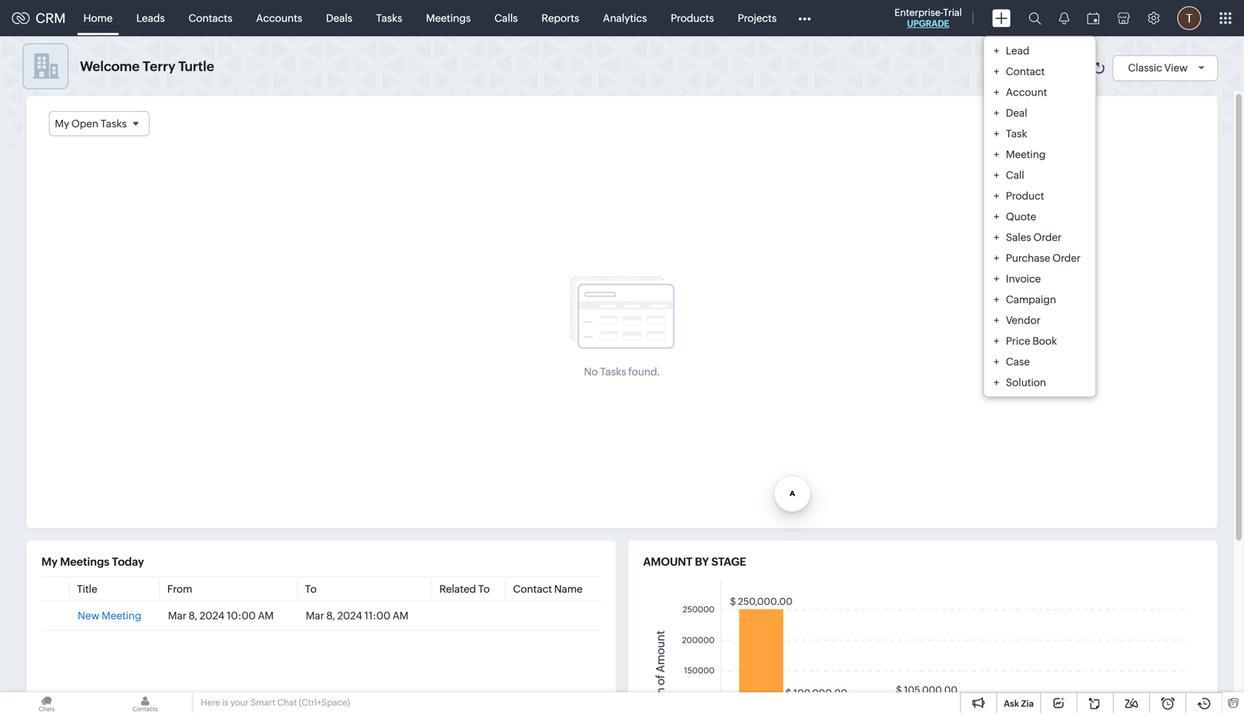 Task type: describe. For each thing, give the bounding box(es) containing it.
product
[[1007, 190, 1045, 202]]

related to
[[440, 584, 490, 595]]

+ call
[[994, 169, 1025, 181]]

+ for + quote
[[994, 211, 1000, 223]]

order for + sales order
[[1034, 232, 1062, 243]]

8 menu item from the top
[[985, 186, 1096, 206]]

my meetings today
[[41, 556, 144, 569]]

1 horizontal spatial meetings
[[426, 12, 471, 24]]

+ for + task
[[994, 128, 1000, 140]]

am for mar 8, 2024 10:00 am
[[258, 610, 274, 622]]

9 menu item from the top
[[985, 206, 1096, 227]]

calls
[[495, 12, 518, 24]]

crm
[[36, 11, 66, 26]]

7 menu item from the top
[[985, 165, 1096, 186]]

1 menu item from the top
[[985, 40, 1096, 61]]

contacts link
[[177, 0, 244, 36]]

contact name link
[[513, 584, 583, 595]]

title link
[[77, 584, 97, 595]]

calendar image
[[1088, 12, 1100, 24]]

2 to from the left
[[478, 584, 490, 595]]

2 vertical spatial tasks
[[600, 366, 627, 378]]

terry
[[143, 59, 176, 74]]

1 to from the left
[[305, 584, 317, 595]]

+ for + meeting
[[994, 149, 1000, 160]]

trial
[[944, 7, 963, 18]]

deals
[[326, 12, 353, 24]]

from
[[167, 584, 192, 595]]

17 menu item from the top
[[985, 372, 1096, 393]]

leads link
[[125, 0, 177, 36]]

enterprise-trial upgrade
[[895, 7, 963, 29]]

ask
[[1004, 699, 1020, 709]]

lead
[[1007, 45, 1030, 57]]

+ quote
[[994, 211, 1037, 223]]

purchase
[[1007, 252, 1051, 264]]

+ for + solution
[[994, 377, 1000, 389]]

invoice
[[1007, 273, 1042, 285]]

+ invoice
[[994, 273, 1042, 285]]

products
[[671, 12, 714, 24]]

contact inside menu item
[[1007, 66, 1046, 77]]

case
[[1007, 356, 1031, 368]]

my open tasks
[[55, 118, 127, 130]]

+ product
[[994, 190, 1045, 202]]

amount by stage
[[644, 556, 747, 569]]

no tasks found.
[[584, 366, 660, 378]]

+ for + deal
[[994, 107, 1000, 119]]

your
[[230, 698, 249, 708]]

quote
[[1007, 211, 1037, 223]]

0 horizontal spatial meetings
[[60, 556, 110, 569]]

+ meeting
[[994, 149, 1046, 160]]

+ for + account
[[994, 86, 1000, 98]]

mar 8, 2024 11:00 am
[[306, 610, 409, 622]]

search image
[[1029, 12, 1042, 24]]

+ for + contact
[[994, 66, 1000, 77]]

tasks inside tasks 'link'
[[376, 12, 403, 24]]

tasks link
[[364, 0, 414, 36]]

call
[[1007, 169, 1025, 181]]

mar 8, 2024 10:00 am
[[168, 610, 274, 622]]

15 menu item from the top
[[985, 331, 1096, 352]]

order for + purchase order
[[1053, 252, 1081, 264]]

from link
[[167, 584, 192, 595]]

enterprise-
[[895, 7, 944, 18]]

mar for mar 8, 2024 10:00 am
[[168, 610, 187, 622]]

accounts link
[[244, 0, 314, 36]]

meeting for new meeting
[[102, 610, 141, 622]]

related to link
[[440, 584, 490, 595]]

stage
[[712, 556, 747, 569]]

+ for + invoice
[[994, 273, 1000, 285]]

task
[[1007, 128, 1028, 140]]

contact name
[[513, 584, 583, 595]]

tasks inside 'my open tasks' field
[[101, 118, 127, 130]]

+ for + product
[[994, 190, 1000, 202]]

name
[[555, 584, 583, 595]]

profile element
[[1169, 0, 1211, 36]]

5 menu item from the top
[[985, 123, 1096, 144]]

create menu element
[[984, 0, 1020, 36]]

10 menu item from the top
[[985, 227, 1096, 248]]

analytics link
[[591, 0, 659, 36]]

meetings link
[[414, 0, 483, 36]]

here is your smart chat (ctrl+space)
[[201, 698, 350, 708]]

welcome terry turtle
[[80, 59, 214, 74]]

+ vendor
[[994, 315, 1041, 326]]

signals element
[[1051, 0, 1079, 36]]

account
[[1007, 86, 1048, 98]]

vendor
[[1007, 315, 1041, 326]]

+ task
[[994, 128, 1028, 140]]

8, for mar 8, 2024 11:00 am
[[326, 610, 335, 622]]

my for my meetings today
[[41, 556, 58, 569]]

solution
[[1007, 377, 1047, 389]]

+ for + call
[[994, 169, 1000, 181]]

related
[[440, 584, 476, 595]]

2024 for 10:00
[[200, 610, 225, 622]]

classic view link
[[1129, 62, 1211, 74]]

+ campaign
[[994, 294, 1057, 306]]

crm link
[[12, 11, 66, 26]]



Task type: locate. For each thing, give the bounding box(es) containing it.
10:00
[[227, 610, 256, 622]]

11 menu item from the top
[[985, 248, 1096, 269]]

contacts
[[189, 12, 233, 24]]

My Open Tasks field
[[49, 111, 150, 136]]

+ for + purchase order
[[994, 252, 1000, 264]]

2024 left 10:00
[[200, 610, 225, 622]]

+ left deal
[[994, 107, 1000, 119]]

my inside 'my open tasks' field
[[55, 118, 69, 130]]

meeting for + meeting
[[1007, 149, 1046, 160]]

meetings
[[426, 12, 471, 24], [60, 556, 110, 569]]

contact left name
[[513, 584, 552, 595]]

+ purchase order
[[994, 252, 1081, 264]]

+ up + invoice on the right of page
[[994, 252, 1000, 264]]

1 horizontal spatial am
[[393, 610, 409, 622]]

projects link
[[726, 0, 789, 36]]

2 horizontal spatial tasks
[[600, 366, 627, 378]]

+ up + call
[[994, 149, 1000, 160]]

analytics
[[603, 12, 647, 24]]

meeting right new
[[102, 610, 141, 622]]

menu item down account
[[985, 103, 1096, 123]]

1 2024 from the left
[[200, 610, 225, 622]]

order
[[1034, 232, 1062, 243], [1053, 252, 1081, 264]]

book
[[1033, 335, 1058, 347]]

+ deal
[[994, 107, 1028, 119]]

sales
[[1007, 232, 1032, 243]]

12 menu item from the top
[[985, 269, 1096, 289]]

profile image
[[1178, 6, 1202, 30]]

9 + from the top
[[994, 211, 1000, 223]]

3 menu item from the top
[[985, 82, 1096, 103]]

0 horizontal spatial meeting
[[102, 610, 141, 622]]

to up the mar 8, 2024 11:00 am
[[305, 584, 317, 595]]

welcome
[[80, 59, 140, 74]]

2024 for 11:00
[[337, 610, 363, 622]]

16 + from the top
[[994, 356, 1000, 368]]

1 am from the left
[[258, 610, 274, 622]]

menu item up book
[[985, 310, 1096, 331]]

create menu image
[[993, 9, 1011, 27]]

16 menu item from the top
[[985, 352, 1096, 372]]

view
[[1165, 62, 1189, 74]]

5 + from the top
[[994, 128, 1000, 140]]

+ up + vendor
[[994, 294, 1000, 306]]

2 menu item from the top
[[985, 61, 1096, 82]]

campaign
[[1007, 294, 1057, 306]]

2 + from the top
[[994, 66, 1000, 77]]

projects
[[738, 12, 777, 24]]

my for my open tasks
[[55, 118, 69, 130]]

search element
[[1020, 0, 1051, 36]]

is
[[222, 698, 229, 708]]

menu item down task at right top
[[985, 144, 1096, 165]]

classic view
[[1129, 62, 1189, 74]]

turtle
[[178, 59, 214, 74]]

1 horizontal spatial tasks
[[376, 12, 403, 24]]

8 + from the top
[[994, 190, 1000, 202]]

am right 10:00
[[258, 610, 274, 622]]

2 2024 from the left
[[337, 610, 363, 622]]

+ for + campaign
[[994, 294, 1000, 306]]

amount
[[644, 556, 693, 569]]

am
[[258, 610, 274, 622], [393, 610, 409, 622]]

1 + from the top
[[994, 45, 1000, 57]]

tasks right the no
[[600, 366, 627, 378]]

menu item up + purchase order on the top right
[[985, 227, 1096, 248]]

+ left 'invoice'
[[994, 273, 1000, 285]]

contact
[[1007, 66, 1046, 77], [513, 584, 552, 595]]

2 mar from the left
[[306, 610, 324, 622]]

8,
[[189, 610, 198, 622], [326, 610, 335, 622]]

8, down from link
[[189, 610, 198, 622]]

new
[[78, 610, 100, 622]]

contact up account
[[1007, 66, 1046, 77]]

1 horizontal spatial to
[[478, 584, 490, 595]]

0 horizontal spatial contact
[[513, 584, 552, 595]]

home link
[[72, 0, 125, 36]]

price
[[1007, 335, 1031, 347]]

0 vertical spatial order
[[1034, 232, 1062, 243]]

classic
[[1129, 62, 1163, 74]]

+
[[994, 45, 1000, 57], [994, 66, 1000, 77], [994, 86, 1000, 98], [994, 107, 1000, 119], [994, 128, 1000, 140], [994, 149, 1000, 160], [994, 169, 1000, 181], [994, 190, 1000, 202], [994, 211, 1000, 223], [994, 232, 1000, 243], [994, 252, 1000, 264], [994, 273, 1000, 285], [994, 294, 1000, 306], [994, 315, 1000, 326], [994, 335, 1000, 347], [994, 356, 1000, 368], [994, 377, 1000, 389]]

1 vertical spatial order
[[1053, 252, 1081, 264]]

by
[[695, 556, 709, 569]]

+ for + price book
[[994, 335, 1000, 347]]

Other Modules field
[[789, 6, 821, 30]]

1 horizontal spatial 2024
[[337, 610, 363, 622]]

menu item down the + sales order
[[985, 248, 1096, 269]]

2 8, from the left
[[326, 610, 335, 622]]

14 menu item from the top
[[985, 310, 1096, 331]]

open
[[71, 118, 99, 130]]

0 vertical spatial contact
[[1007, 66, 1046, 77]]

+ price book
[[994, 335, 1058, 347]]

0 horizontal spatial am
[[258, 610, 274, 622]]

meetings left "calls" link
[[426, 12, 471, 24]]

4 menu item from the top
[[985, 103, 1096, 123]]

+ solution
[[994, 377, 1047, 389]]

chats image
[[0, 693, 93, 714]]

0 horizontal spatial to
[[305, 584, 317, 595]]

+ lead
[[994, 45, 1030, 57]]

new meeting link
[[78, 610, 141, 622]]

reports link
[[530, 0, 591, 36]]

+ left vendor
[[994, 315, 1000, 326]]

3 + from the top
[[994, 86, 1000, 98]]

menu item up the + meeting
[[985, 123, 1096, 144]]

to link
[[305, 584, 317, 595]]

(ctrl+space)
[[299, 698, 350, 708]]

1 vertical spatial my
[[41, 556, 58, 569]]

title
[[77, 584, 97, 595]]

+ left "price"
[[994, 335, 1000, 347]]

menu item up product
[[985, 165, 1096, 186]]

10 + from the top
[[994, 232, 1000, 243]]

menu item up account
[[985, 61, 1096, 82]]

1 mar from the left
[[168, 610, 187, 622]]

meeting down task at right top
[[1007, 149, 1046, 160]]

+ case
[[994, 356, 1031, 368]]

accounts
[[256, 12, 303, 24]]

+ left task at right top
[[994, 128, 1000, 140]]

here
[[201, 698, 220, 708]]

1 vertical spatial contact
[[513, 584, 552, 595]]

found.
[[629, 366, 660, 378]]

meetings up the title
[[60, 556, 110, 569]]

deals link
[[314, 0, 364, 36]]

menu item down 'invoice'
[[985, 289, 1096, 310]]

home
[[83, 12, 113, 24]]

1 horizontal spatial contact
[[1007, 66, 1046, 77]]

menu item up the '+ contact'
[[985, 40, 1096, 61]]

new meeting
[[78, 610, 141, 622]]

+ for + lead
[[994, 45, 1000, 57]]

8, for mar 8, 2024 10:00 am
[[189, 610, 198, 622]]

mar down from
[[168, 610, 187, 622]]

8, left 11:00
[[326, 610, 335, 622]]

11:00
[[365, 610, 391, 622]]

1 8, from the left
[[189, 610, 198, 622]]

2 am from the left
[[393, 610, 409, 622]]

today
[[112, 556, 144, 569]]

menu item down vendor
[[985, 331, 1096, 352]]

+ account
[[994, 86, 1048, 98]]

order right purchase
[[1053, 252, 1081, 264]]

2024 left 11:00
[[337, 610, 363, 622]]

mar for mar 8, 2024 11:00 am
[[306, 610, 324, 622]]

to
[[305, 584, 317, 595], [478, 584, 490, 595]]

ask zia
[[1004, 699, 1034, 709]]

13 menu item from the top
[[985, 289, 1096, 310]]

0 horizontal spatial 8,
[[189, 610, 198, 622]]

menu item down the case
[[985, 372, 1096, 393]]

1 horizontal spatial mar
[[306, 610, 324, 622]]

+ left the case
[[994, 356, 1000, 368]]

mar down to link
[[306, 610, 324, 622]]

upgrade
[[908, 19, 950, 29]]

am right 11:00
[[393, 610, 409, 622]]

15 + from the top
[[994, 335, 1000, 347]]

menu item
[[985, 40, 1096, 61], [985, 61, 1096, 82], [985, 82, 1096, 103], [985, 103, 1096, 123], [985, 123, 1096, 144], [985, 144, 1096, 165], [985, 165, 1096, 186], [985, 186, 1096, 206], [985, 206, 1096, 227], [985, 227, 1096, 248], [985, 248, 1096, 269], [985, 269, 1096, 289], [985, 289, 1096, 310], [985, 310, 1096, 331], [985, 331, 1096, 352], [985, 352, 1096, 372], [985, 372, 1096, 393]]

+ left lead
[[994, 45, 1000, 57]]

+ left quote
[[994, 211, 1000, 223]]

1 horizontal spatial 8,
[[326, 610, 335, 622]]

12 + from the top
[[994, 273, 1000, 285]]

0 vertical spatial tasks
[[376, 12, 403, 24]]

6 menu item from the top
[[985, 144, 1096, 165]]

1 vertical spatial meeting
[[102, 610, 141, 622]]

no
[[584, 366, 598, 378]]

leads
[[136, 12, 165, 24]]

14 + from the top
[[994, 315, 1000, 326]]

smart
[[251, 698, 276, 708]]

7 + from the top
[[994, 169, 1000, 181]]

+ contact
[[994, 66, 1046, 77]]

signals image
[[1060, 12, 1070, 24]]

menu item down the '+ contact'
[[985, 82, 1096, 103]]

1 horizontal spatial meeting
[[1007, 149, 1046, 160]]

+ left call
[[994, 169, 1000, 181]]

menu item up the + sales order
[[985, 206, 1096, 227]]

13 + from the top
[[994, 294, 1000, 306]]

0 horizontal spatial 2024
[[200, 610, 225, 622]]

tasks right open on the left
[[101, 118, 127, 130]]

+ for + vendor
[[994, 315, 1000, 326]]

+ sales order
[[994, 232, 1062, 243]]

tasks
[[376, 12, 403, 24], [101, 118, 127, 130], [600, 366, 627, 378]]

+ down + case
[[994, 377, 1000, 389]]

0 horizontal spatial tasks
[[101, 118, 127, 130]]

1 vertical spatial tasks
[[101, 118, 127, 130]]

4 + from the top
[[994, 107, 1000, 119]]

to right related
[[478, 584, 490, 595]]

6 + from the top
[[994, 149, 1000, 160]]

0 horizontal spatial mar
[[168, 610, 187, 622]]

meeting inside menu item
[[1007, 149, 1046, 160]]

order up + purchase order on the top right
[[1034, 232, 1062, 243]]

menu item down + purchase order on the top right
[[985, 269, 1096, 289]]

tasks right deals
[[376, 12, 403, 24]]

1 vertical spatial meetings
[[60, 556, 110, 569]]

am for mar 8, 2024 11:00 am
[[393, 610, 409, 622]]

11 + from the top
[[994, 252, 1000, 264]]

0 vertical spatial meeting
[[1007, 149, 1046, 160]]

meeting
[[1007, 149, 1046, 160], [102, 610, 141, 622]]

0 vertical spatial my
[[55, 118, 69, 130]]

reports
[[542, 12, 580, 24]]

17 + from the top
[[994, 377, 1000, 389]]

my
[[55, 118, 69, 130], [41, 556, 58, 569]]

+ for + case
[[994, 356, 1000, 368]]

products link
[[659, 0, 726, 36]]

zia
[[1022, 699, 1034, 709]]

logo image
[[12, 12, 30, 24]]

2024
[[200, 610, 225, 622], [337, 610, 363, 622]]

menu item up quote
[[985, 186, 1096, 206]]

mar
[[168, 610, 187, 622], [306, 610, 324, 622]]

contacts image
[[99, 693, 192, 714]]

0 vertical spatial meetings
[[426, 12, 471, 24]]

+ left sales
[[994, 232, 1000, 243]]

menu item down book
[[985, 352, 1096, 372]]

chat
[[277, 698, 297, 708]]

+ down + call
[[994, 190, 1000, 202]]

deal
[[1007, 107, 1028, 119]]

+ for + sales order
[[994, 232, 1000, 243]]

+ down + lead
[[994, 66, 1000, 77]]

+ up + deal
[[994, 86, 1000, 98]]



Task type: vqa. For each thing, say whether or not it's contained in the screenshot.
2023 for 12:24
no



